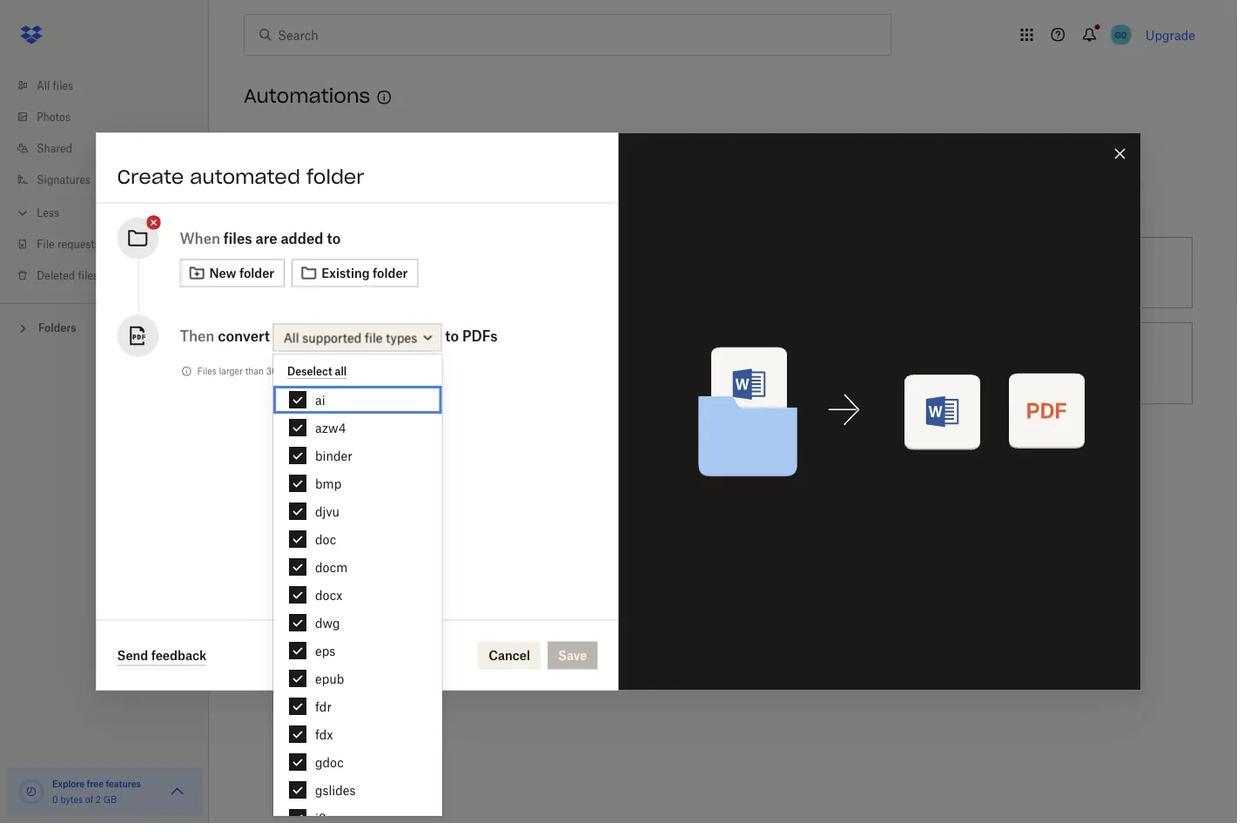 Task type: describe. For each thing, give the bounding box(es) containing it.
gdoc checkbox item
[[274, 748, 442, 776]]

explore
[[52, 778, 85, 789]]

larger
[[219, 366, 243, 377]]

than
[[245, 366, 264, 377]]

folders
[[38, 321, 76, 335]]

added
[[281, 230, 324, 247]]

photos
[[37, 110, 71, 123]]

dropbox image
[[14, 17, 49, 52]]

gdoc
[[315, 755, 344, 770]]

deleted
[[37, 269, 75, 282]]

choose a file format to convert videos to button
[[558, 315, 879, 411]]

gslides
[[315, 783, 356, 797]]

convert for choose a file format to convert videos to
[[770, 346, 813, 361]]

add an automation main content
[[237, 125, 1238, 823]]

format for videos
[[714, 346, 752, 361]]

signatures link
[[14, 164, 209, 195]]

deselect
[[287, 365, 332, 378]]

choose an image format to convert files to button
[[237, 315, 558, 411]]

explore free features 0 bytes of 2 gb
[[52, 778, 141, 805]]

docm checkbox item
[[274, 553, 442, 581]]

docx
[[315, 588, 343, 602]]

epub
[[315, 671, 344, 686]]

quota usage element
[[17, 778, 45, 806]]

list containing all files
[[0, 59, 209, 303]]

fdx checkbox item
[[274, 720, 442, 748]]

then
[[180, 327, 215, 344]]

automations
[[244, 84, 371, 108]]

files inside create automated folder "dialog"
[[224, 230, 252, 247]]

fdx
[[315, 727, 333, 742]]

all supported file types button
[[273, 323, 442, 351]]

convert for choose an image format to convert files to
[[474, 346, 518, 361]]

create
[[117, 164, 184, 189]]

less image
[[14, 204, 31, 222]]

photos link
[[14, 101, 209, 132]]

file requests link
[[14, 228, 209, 260]]

choose a category to sort files by
[[314, 265, 506, 280]]

a for choose a file format to convert audio files to
[[361, 442, 368, 457]]

convert for choose a file format to convert audio files to
[[449, 442, 492, 457]]

automated
[[190, 164, 300, 189]]

category
[[371, 265, 421, 280]]

all for all supported file types
[[284, 330, 299, 345]]

doc
[[315, 532, 336, 547]]

automation
[[299, 196, 383, 213]]

free
[[87, 778, 104, 789]]

audio
[[495, 442, 527, 457]]

binder
[[315, 448, 352, 463]]

videos
[[636, 365, 673, 380]]

pdfs
[[462, 327, 498, 344]]

an for add
[[277, 196, 295, 213]]

folders button
[[0, 314, 209, 340]]

types
[[386, 330, 418, 345]]

bmp checkbox item
[[274, 470, 442, 497]]

fdr
[[315, 699, 332, 714]]

choose a file format to convert audio files to
[[314, 442, 527, 476]]

format for files
[[418, 346, 456, 361]]

all for all files
[[37, 79, 50, 92]]

dwg checkbox item
[[274, 609, 442, 637]]

file for choose a file format to convert audio files to
[[371, 442, 389, 457]]

be
[[327, 366, 337, 377]]

2
[[96, 794, 101, 805]]

doc checkbox item
[[274, 525, 442, 553]]

upgrade
[[1146, 27, 1196, 42]]



Task type: locate. For each thing, give the bounding box(es) containing it.
docx checkbox item
[[274, 581, 442, 609]]

convert inside create automated folder "dialog"
[[218, 327, 270, 344]]

file
[[365, 330, 383, 345], [693, 346, 710, 361], [371, 442, 389, 457]]

files larger than 30mb will not be converted
[[197, 366, 381, 377]]

an for choose
[[361, 346, 376, 361]]

files inside choose a file format to convert audio files to
[[314, 461, 338, 476]]

choose for choose an image format to convert files to
[[314, 346, 358, 361]]

binder checkbox item
[[274, 442, 442, 470]]

add
[[244, 196, 272, 213]]

convert
[[218, 327, 270, 344], [474, 346, 518, 361], [770, 346, 813, 361], [449, 442, 492, 457]]

convert inside choose an image format to convert files to
[[474, 346, 518, 361]]

choose a category to sort files by button
[[237, 230, 558, 315]]

create automated folder dialog
[[96, 133, 1142, 690]]

when
[[180, 230, 220, 247]]

all
[[37, 79, 50, 92], [284, 330, 299, 345]]

a for choose a category to sort files by
[[361, 265, 368, 280]]

0 vertical spatial a
[[361, 265, 368, 280]]

less
[[37, 206, 59, 219]]

docm
[[315, 560, 348, 574]]

format inside choose a file format to convert videos to
[[714, 346, 752, 361]]

deleted files
[[37, 269, 99, 282]]

shared
[[37, 142, 72, 155]]

1 horizontal spatial all
[[284, 330, 299, 345]]

choose inside choose a file format to convert videos to
[[636, 346, 679, 361]]

djvu
[[315, 504, 340, 519]]

checkbox item
[[274, 804, 442, 823]]

files
[[197, 366, 217, 377]]

add an automation
[[244, 196, 383, 213]]

ai checkbox item
[[274, 386, 442, 414]]

an up the converted
[[361, 346, 376, 361]]

0
[[52, 794, 58, 805]]

files inside "link"
[[53, 79, 73, 92]]

2 vertical spatial file
[[371, 442, 389, 457]]

0 vertical spatial an
[[277, 196, 295, 213]]

choose a file format to convert videos to
[[636, 346, 813, 380]]

format for audio
[[393, 442, 431, 457]]

eps
[[315, 643, 336, 658]]

files
[[53, 79, 73, 92], [224, 230, 252, 247], [465, 265, 489, 280], [78, 269, 99, 282], [314, 365, 338, 380], [314, 461, 338, 476]]

requests
[[57, 237, 100, 250]]

format
[[418, 346, 456, 361], [714, 346, 752, 361], [393, 442, 431, 457]]

2 vertical spatial a
[[361, 442, 368, 457]]

choose up videos
[[636, 346, 679, 361]]

choose a file format to convert audio files to button
[[237, 411, 558, 507]]

convert inside choose a file format to convert audio files to
[[449, 442, 492, 457]]

all inside dropdown button
[[284, 330, 299, 345]]

signatures
[[37, 173, 91, 186]]

all up files larger than 30mb will not be converted
[[284, 330, 299, 345]]

bytes
[[60, 794, 83, 805]]

a inside choose a file format to convert audio files to
[[361, 442, 368, 457]]

an right add
[[277, 196, 295, 213]]

not
[[311, 366, 325, 377]]

choose down azw4
[[314, 442, 358, 457]]

1 vertical spatial file
[[693, 346, 710, 361]]

converted
[[340, 366, 381, 377]]

are
[[256, 230, 277, 247]]

choose down supported
[[314, 346, 358, 361]]

supported
[[303, 330, 362, 345]]

eps checkbox item
[[274, 637, 442, 665]]

file for choose a file format to convert videos to
[[693, 346, 710, 361]]

to inside choose a category to sort files by button
[[425, 265, 436, 280]]

all supported file types
[[284, 330, 418, 345]]

file inside dropdown button
[[365, 330, 383, 345]]

gb
[[103, 794, 117, 805]]

deleted files link
[[14, 260, 209, 291]]

files inside choose an image format to convert files to
[[314, 365, 338, 380]]

0 vertical spatial file
[[365, 330, 383, 345]]

sort
[[439, 265, 462, 280]]

a inside choose a file format to convert videos to
[[682, 346, 689, 361]]

to pdfs
[[445, 327, 498, 344]]

gslides checkbox item
[[274, 776, 442, 804]]

1 horizontal spatial an
[[361, 346, 376, 361]]

list
[[0, 59, 209, 303]]

1 vertical spatial an
[[361, 346, 376, 361]]

ai
[[315, 392, 325, 407]]

deselect all button
[[287, 365, 347, 379]]

bmp
[[315, 476, 342, 491]]

0 horizontal spatial an
[[277, 196, 295, 213]]

0 horizontal spatial all
[[37, 79, 50, 92]]

convert inside choose a file format to convert videos to
[[770, 346, 813, 361]]

choose an image format to convert files to
[[314, 346, 518, 380]]

choose inside choose an image format to convert files to
[[314, 346, 358, 361]]

azw4
[[315, 420, 346, 435]]

file
[[37, 237, 55, 250]]

fdr checkbox item
[[274, 693, 442, 720]]

format inside choose a file format to convert audio files to
[[393, 442, 431, 457]]

file inside choose a file format to convert audio files to
[[371, 442, 389, 457]]

of
[[85, 794, 93, 805]]

azw4 checkbox item
[[274, 414, 442, 442]]

choose inside choose a file format to convert audio files to
[[314, 442, 358, 457]]

all files
[[37, 79, 73, 92]]

upgrade link
[[1146, 27, 1196, 42]]

file for all supported file types
[[365, 330, 383, 345]]

30mb
[[266, 366, 292, 377]]

1 vertical spatial a
[[682, 346, 689, 361]]

features
[[106, 778, 141, 789]]

folder
[[307, 164, 365, 189]]

choose
[[314, 265, 358, 280], [314, 346, 358, 361], [636, 346, 679, 361], [314, 442, 358, 457]]

files are added to
[[224, 230, 341, 247]]

choose for choose a file format to convert videos to
[[636, 346, 679, 361]]

choose for choose a category to sort files by
[[314, 265, 358, 280]]

choose down added
[[314, 265, 358, 280]]

dwg
[[315, 615, 340, 630]]

click to watch a demo video image
[[374, 87, 395, 108]]

create automated folder
[[117, 164, 365, 189]]

by
[[492, 265, 506, 280]]

epub checkbox item
[[274, 665, 442, 693]]

file inside choose a file format to convert videos to
[[693, 346, 710, 361]]

all inside "link"
[[37, 79, 50, 92]]

an
[[277, 196, 295, 213], [361, 346, 376, 361]]

a
[[361, 265, 368, 280], [682, 346, 689, 361], [361, 442, 368, 457]]

a for choose a file format to convert videos to
[[682, 346, 689, 361]]

deselect all
[[287, 365, 347, 378]]

choose for choose a file format to convert audio files to
[[314, 442, 358, 457]]

an inside choose an image format to convert files to
[[361, 346, 376, 361]]

image
[[379, 346, 415, 361]]

0 vertical spatial all
[[37, 79, 50, 92]]

djvu checkbox item
[[274, 497, 442, 525]]

all files link
[[14, 70, 209, 101]]

1 vertical spatial all
[[284, 330, 299, 345]]

will
[[295, 366, 309, 377]]

file requests
[[37, 237, 100, 250]]

to
[[327, 230, 341, 247], [425, 265, 436, 280], [445, 327, 459, 344], [460, 346, 471, 361], [755, 346, 767, 361], [342, 365, 353, 380], [676, 365, 687, 380], [434, 442, 446, 457], [342, 461, 353, 476]]

format inside choose an image format to convert files to
[[418, 346, 456, 361]]

shared link
[[14, 132, 209, 164]]

all
[[335, 365, 347, 378]]

all up photos
[[37, 79, 50, 92]]



Task type: vqa. For each thing, say whether or not it's contained in the screenshot.
them
no



